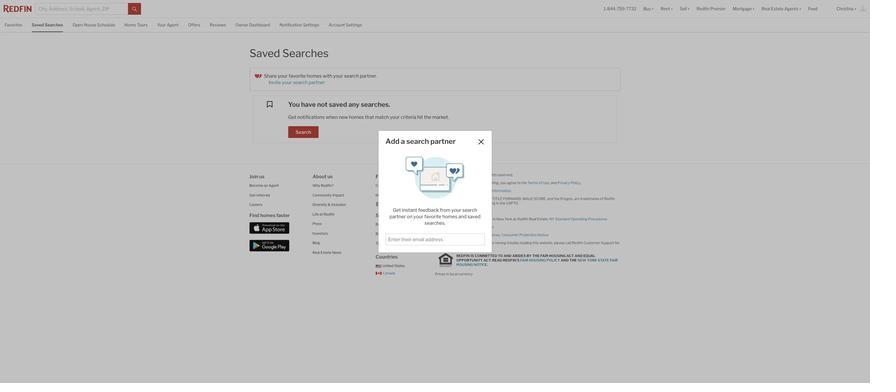 Task type: locate. For each thing, give the bounding box(es) containing it.
, left privacy
[[549, 181, 550, 185]]

the left the new at the right bottom
[[570, 258, 577, 263]]

real left estate. in the right of the page
[[529, 217, 536, 221]]

redfin right call
[[572, 241, 583, 245]]

1 vertical spatial at
[[447, 245, 450, 250]]

1 horizontal spatial find
[[376, 174, 385, 180]]

life
[[313, 212, 319, 217]]

or left pending
[[478, 201, 481, 206]]

careers
[[249, 203, 262, 207]]

the left r
[[554, 197, 560, 201]]

at right help
[[447, 245, 450, 250]]

download the redfin app from the google play store image
[[249, 240, 290, 252]]

any
[[348, 101, 360, 108]]

1 horizontal spatial to
[[517, 181, 521, 185]]

get left instant
[[393, 207, 401, 213]]

redfin down 1-844-759-7732 .
[[456, 254, 470, 258]]

a right "add"
[[401, 137, 405, 146]]

1 horizontal spatial of
[[600, 197, 603, 201]]

to left do
[[468, 217, 472, 221]]

us for about us
[[328, 174, 333, 180]]

1 horizontal spatial 1-
[[604, 6, 607, 11]]

1 vertical spatial ,
[[500, 233, 501, 237]]

partner down "with"
[[309, 80, 325, 85]]

settings right account
[[346, 22, 362, 27]]

redfin premier
[[697, 6, 726, 11]]

you right if
[[442, 241, 448, 245]]

trec: info about brokerage services , consumer protection notice
[[439, 233, 549, 237]]

or
[[457, 189, 460, 193], [478, 201, 481, 206], [491, 241, 495, 245]]

favorite down feedback
[[424, 214, 441, 220]]

0 horizontal spatial estate
[[321, 250, 331, 255]]

settings right notification at the left top of page
[[303, 22, 319, 27]]

search down hit
[[406, 137, 429, 146]]

us right the join
[[259, 174, 265, 180]]

about up why
[[313, 174, 327, 180]]

1 horizontal spatial fair
[[540, 254, 548, 258]]

0 vertical spatial real
[[529, 217, 536, 221]]

searches. inside "get instant feedback from your search partner on your favorite homes and saved searches."
[[425, 220, 446, 226]]

homes inside share your favorite homes with your search partner. invite your search partner
[[307, 73, 322, 79]]

1 vertical spatial get
[[249, 193, 255, 197]]

owner dashboard link
[[236, 18, 270, 31]]

. down committed
[[487, 263, 488, 267]]

copyright:
[[439, 173, 456, 177]]

1 vertical spatial favorite
[[424, 214, 441, 220]]

on
[[407, 214, 412, 220]]

0 horizontal spatial partner
[[309, 80, 325, 85]]

us
[[390, 183, 394, 188]]

share your favorite homes with your search partner. invite your search partner
[[264, 73, 377, 85]]

life at redfin button
[[313, 212, 335, 217]]

1 horizontal spatial housing
[[529, 258, 546, 263]]

1- for 1-844-759-7732 .
[[451, 245, 454, 250]]

2 horizontal spatial fair
[[610, 258, 618, 263]]

and down california dre #01521930
[[458, 214, 467, 220]]

new left york
[[496, 217, 504, 221]]

a right "using"
[[464, 241, 466, 245]]

0 vertical spatial estate
[[468, 225, 479, 229]]

support
[[601, 241, 614, 245]]

a
[[401, 137, 405, 146], [464, 241, 466, 245]]

partner down market.
[[431, 137, 456, 146]]

0 vertical spatial home
[[124, 22, 136, 27]]

0 vertical spatial favorite
[[289, 73, 306, 79]]

, up "having"
[[500, 233, 501, 237]]

us up us
[[386, 174, 392, 180]]

0 horizontal spatial 1-
[[451, 245, 454, 250]]

searches. down feedback
[[425, 220, 446, 226]]

&
[[328, 203, 331, 207]]

match
[[375, 115, 389, 120]]

operating
[[571, 217, 588, 221]]

get referrals
[[249, 193, 270, 197]]

and right act
[[575, 254, 583, 258]]

are left "using"
[[449, 241, 454, 245]]

or inside if you are using a screen reader, or having trouble reading this website, please call redfin customer support for help at
[[491, 241, 495, 245]]

1 horizontal spatial at
[[447, 245, 450, 250]]

blog button
[[313, 241, 320, 245]]

1 vertical spatial are
[[449, 241, 454, 245]]

1 vertical spatial not
[[444, 189, 450, 193]]

home
[[124, 22, 136, 27], [394, 232, 404, 236]]

find down careers
[[249, 213, 259, 218]]

agent right your in the left top of the page
[[167, 22, 179, 27]]

faster
[[276, 213, 290, 218]]

1 vertical spatial you
[[442, 241, 448, 245]]

0 horizontal spatial are
[[449, 241, 454, 245]]

2 horizontal spatial or
[[491, 241, 495, 245]]

bay
[[376, 232, 382, 236]]

searches left open
[[45, 22, 63, 27]]

1 horizontal spatial get
[[288, 115, 296, 120]]

of right the trademarks
[[600, 197, 603, 201]]

agent
[[167, 22, 179, 27], [269, 183, 279, 188]]

owner dashboard
[[236, 22, 270, 27]]

1 settings from the left
[[303, 22, 319, 27]]

0 horizontal spatial searches.
[[361, 101, 390, 108]]

saved searches
[[32, 22, 63, 27], [250, 47, 329, 60]]

notice
[[538, 233, 549, 237]]

0 vertical spatial about
[[313, 174, 327, 180]]

3 us from the left
[[386, 174, 392, 180]]

0 vertical spatial 7732
[[626, 6, 636, 11]]

by
[[527, 254, 532, 258]]

1 vertical spatial 1-
[[451, 245, 454, 250]]

website,
[[540, 241, 553, 245]]

0 horizontal spatial 844-
[[454, 245, 462, 250]]

0 vertical spatial saved
[[329, 101, 347, 108]]

redfin facebook image
[[376, 202, 380, 207]]

©
[[457, 173, 460, 177]]

real down blog
[[313, 250, 320, 255]]

at right life
[[320, 212, 323, 217]]

real down the licensed
[[460, 225, 467, 229]]

redfin inside if you are using a screen reader, or having trouble reading this website, please call redfin customer support for help at
[[572, 241, 583, 245]]

us flag image
[[376, 265, 382, 268]]

search
[[296, 130, 311, 135]]

0 horizontal spatial favorite
[[289, 73, 306, 79]]

1 vertical spatial agent
[[269, 183, 279, 188]]

0 horizontal spatial home
[[124, 22, 136, 27]]

1- for 1-844-759-7732
[[604, 6, 607, 11]]

feed button
[[805, 0, 833, 18]]

0 vertical spatial a
[[401, 137, 405, 146]]

add a search partner element
[[386, 137, 470, 146]]

your right on
[[413, 214, 423, 220]]

in inside redfin and all redfin variants, title forward, walk score, and the r logos, are trademarks of redfin corporation, registered or pending in the uspto.
[[496, 201, 499, 206]]

you up information
[[500, 181, 506, 185]]

favorite up invite your search partner link
[[289, 73, 306, 79]]

redfin down do on the right
[[439, 197, 452, 201]]

saved down #01521930
[[468, 214, 481, 220]]

schedule
[[97, 22, 115, 27]]

1 vertical spatial or
[[478, 201, 481, 206]]

home left 'tours'
[[124, 22, 136, 27]]

partner inside share your favorite homes with your search partner. invite your search partner
[[309, 80, 325, 85]]

redfin
[[697, 6, 710, 11], [604, 197, 615, 201], [324, 212, 335, 217], [439, 217, 450, 221], [517, 217, 528, 221], [572, 241, 583, 245]]

the inside redfin is committed to and abides by the fair housing act and equal opportunity act. read redfin's
[[532, 254, 540, 258]]

1 vertical spatial 759-
[[462, 245, 470, 250]]

diversity
[[313, 203, 327, 207]]

redfin right the trademarks
[[604, 197, 615, 201]]

2 horizontal spatial housing
[[549, 254, 566, 258]]

searches. up that
[[361, 101, 390, 108]]

redfin left premier
[[697, 6, 710, 11]]

homes down california
[[442, 214, 457, 220]]

favorite
[[289, 73, 306, 79], [424, 214, 441, 220]]

united
[[383, 264, 394, 268]]

1 horizontal spatial favorite
[[424, 214, 441, 220]]

your up the licensed
[[452, 207, 461, 213]]

1 horizontal spatial settings
[[346, 22, 362, 27]]

real estate news
[[313, 250, 341, 255]]

screen
[[467, 241, 478, 245]]

are
[[574, 197, 580, 201], [449, 241, 454, 245]]

0 vertical spatial agent
[[167, 22, 179, 27]]

searching,
[[483, 181, 500, 185]]

estate down do
[[468, 225, 479, 229]]

2 settings from the left
[[346, 22, 362, 27]]

is
[[471, 254, 474, 258]]

in right business
[[493, 217, 496, 221]]

united states
[[383, 264, 405, 268]]

search up the you
[[293, 80, 308, 85]]

a inside dialog
[[401, 137, 405, 146]]

us for find us
[[386, 174, 392, 180]]

get for referrals
[[249, 193, 255, 197]]

help center
[[376, 193, 395, 197]]

1 horizontal spatial you
[[500, 181, 506, 185]]

estate left the news
[[321, 250, 331, 255]]

1-844-759-7732 .
[[451, 245, 479, 250]]

find homes faster
[[249, 213, 290, 218]]

844- for 1-844-759-7732
[[607, 6, 617, 11]]

a inside if you are using a screen reader, or having trouble reading this website, please call redfin customer support for help at
[[464, 241, 466, 245]]

estate.
[[537, 217, 549, 221]]

partner
[[309, 80, 325, 85], [431, 137, 456, 146], [390, 214, 406, 220]]

2 vertical spatial get
[[393, 207, 401, 213]]

housing inside new york state fair housing notice
[[456, 263, 473, 267]]

settings for notification settings
[[303, 22, 319, 27]]

to right agree
[[517, 181, 521, 185]]

redfin is committed to and abides by the fair housing act and equal opportunity act. read redfin's
[[456, 254, 596, 263]]

and right the to
[[504, 254, 512, 258]]

not right do on the right
[[444, 189, 450, 193]]

Enter their email address email field
[[388, 237, 461, 243]]

1 us from the left
[[259, 174, 265, 180]]

partner left on
[[390, 214, 406, 220]]

saved inside "get instant feedback from your search partner on your favorite homes and saved searches."
[[468, 214, 481, 220]]

settings
[[303, 22, 319, 27], [346, 22, 362, 27]]

1 vertical spatial searches.
[[425, 220, 446, 226]]

1 horizontal spatial agent
[[269, 183, 279, 188]]

help center button
[[376, 193, 395, 197]]

homes left that
[[349, 115, 364, 120]]

get inside "get instant feedback from your search partner on your favorite homes and saved searches."
[[393, 207, 401, 213]]

not right have
[[317, 101, 328, 108]]

home left loans
[[394, 232, 404, 236]]

and right policy
[[561, 258, 569, 263]]

1 horizontal spatial in
[[493, 217, 496, 221]]

invite
[[269, 80, 281, 85]]

saved
[[329, 101, 347, 108], [468, 214, 481, 220]]

housing inside redfin is committed to and abides by the fair housing act and equal opportunity act. read redfin's
[[549, 254, 566, 258]]

in left local
[[446, 272, 449, 277]]

your up the invite
[[278, 73, 288, 79]]

1 horizontal spatial partner
[[390, 214, 406, 220]]

customer
[[584, 241, 600, 245]]

reviews link
[[210, 18, 226, 31]]

homes left "with"
[[307, 73, 322, 79]]

if
[[439, 241, 441, 245]]

redfin inside redfin is committed to and abides by the fair housing act and equal opportunity act. read redfin's
[[456, 254, 470, 258]]

get down the you
[[288, 115, 296, 120]]

licensed
[[454, 217, 468, 221]]

0 vertical spatial get
[[288, 115, 296, 120]]

at inside if you are using a screen reader, or having trouble reading this website, please call redfin customer support for help at
[[447, 245, 450, 250]]

759- for 1-844-759-7732
[[617, 6, 626, 11]]

privacy
[[558, 181, 570, 185]]

saved up share
[[250, 47, 280, 60]]

2 horizontal spatial in
[[496, 201, 499, 206]]

redfin right "as"
[[517, 217, 528, 221]]

and left 'all'
[[453, 197, 459, 201]]

equal
[[583, 254, 596, 258]]

0 vertical spatial are
[[574, 197, 580, 201]]

or right sell
[[457, 189, 460, 193]]

redfin left is
[[439, 217, 450, 221]]

search button
[[288, 126, 319, 138]]

844-
[[607, 6, 617, 11], [454, 245, 462, 250]]

and inside "get instant feedback from your search partner on your favorite homes and saved searches."
[[458, 214, 467, 220]]

saved right favorites
[[32, 22, 44, 27]]

share
[[264, 73, 277, 79]]

please
[[554, 241, 565, 245]]

r
[[560, 197, 563, 201]]

1 horizontal spatial 844-
[[607, 6, 617, 11]]

1 vertical spatial a
[[464, 241, 466, 245]]

add a search partner dialog
[[379, 131, 492, 253]]

terms
[[528, 181, 538, 185]]

new up "trec:"
[[439, 225, 446, 229]]

saved up new
[[329, 101, 347, 108]]

forward
[[384, 241, 397, 246]]

canadian flag image
[[376, 272, 382, 275]]

in right pending
[[496, 201, 499, 206]]

do not sell or share my personal information .
[[439, 189, 512, 193]]

us up redfin?
[[328, 174, 333, 180]]

1 horizontal spatial 759-
[[617, 6, 626, 11]]

1 horizontal spatial searches.
[[425, 220, 446, 226]]

0 horizontal spatial us
[[259, 174, 265, 180]]

investors button
[[313, 231, 328, 236]]

redfin inside redfin and all redfin variants, title forward, walk score, and the r logos, are trademarks of redfin corporation, registered or pending in the uspto.
[[604, 197, 615, 201]]

1 horizontal spatial us
[[328, 174, 333, 180]]

2 us from the left
[[328, 174, 333, 180]]

searches down the notification settings
[[282, 47, 329, 60]]

,
[[549, 181, 550, 185], [500, 233, 501, 237]]

0 horizontal spatial saved searches
[[32, 22, 63, 27]]

your right "with"
[[333, 73, 343, 79]]

of left use
[[539, 181, 542, 185]]

and
[[504, 254, 512, 258], [575, 254, 583, 258], [561, 258, 569, 263]]

get for notifications
[[288, 115, 296, 120]]

mexico
[[447, 225, 459, 229]]

1 vertical spatial 7732
[[470, 245, 479, 250]]

1 horizontal spatial new
[[496, 217, 504, 221]]

0 horizontal spatial at
[[320, 212, 323, 217]]

find for find us
[[376, 174, 385, 180]]

the right by on the bottom right of the page
[[532, 254, 540, 258]]

saved searches link
[[32, 18, 63, 31]]

search left partner.
[[344, 73, 359, 79]]

find up contact
[[376, 174, 385, 180]]

1 vertical spatial find
[[249, 213, 259, 218]]

ny
[[549, 217, 554, 221]]

0 horizontal spatial you
[[442, 241, 448, 245]]

about up "using"
[[457, 233, 467, 237]]

1 horizontal spatial saved
[[468, 214, 481, 220]]

procedures
[[588, 217, 607, 221]]

the
[[532, 254, 540, 258], [570, 258, 577, 263]]

0 vertical spatial searches
[[45, 22, 63, 27]]

0 vertical spatial of
[[539, 181, 542, 185]]

opportunity
[[456, 258, 483, 263]]

why redfin?
[[313, 183, 334, 188]]

0 vertical spatial at
[[320, 212, 323, 217]]

diversity & inclusion
[[313, 203, 346, 207]]

agent right an
[[269, 183, 279, 188]]

0 horizontal spatial settings
[[303, 22, 319, 27]]

estate
[[468, 225, 479, 229], [321, 250, 331, 255]]

0 horizontal spatial the
[[532, 254, 540, 258]]

0 horizontal spatial saved
[[32, 22, 44, 27]]

2 vertical spatial or
[[491, 241, 495, 245]]

get up careers button on the left bottom of page
[[249, 193, 255, 197]]

search down registered
[[462, 207, 477, 213]]

0 vertical spatial 759-
[[617, 6, 626, 11]]

0 vertical spatial 844-
[[607, 6, 617, 11]]

0 horizontal spatial fair
[[520, 258, 528, 263]]

0 horizontal spatial ,
[[500, 233, 501, 237]]

2 horizontal spatial us
[[386, 174, 392, 180]]

are right logos,
[[574, 197, 580, 201]]

favorites
[[5, 22, 22, 27]]

1-844-759-7732 link
[[604, 6, 636, 11]]

york
[[587, 258, 597, 263]]

to
[[517, 181, 521, 185], [468, 217, 472, 221]]

or down services
[[491, 241, 495, 245]]

fair inside redfin is committed to and abides by the fair housing act and equal opportunity act. read redfin's
[[540, 254, 548, 258]]

1 horizontal spatial or
[[478, 201, 481, 206]]



Task type: vqa. For each thing, say whether or not it's contained in the screenshot.
Out
no



Task type: describe. For each thing, give the bounding box(es) containing it.
standard
[[555, 217, 570, 221]]

have
[[301, 101, 316, 108]]

1 horizontal spatial not
[[444, 189, 450, 193]]

the left uspto.
[[500, 201, 505, 206]]

updated january 2023: by searching, you agree to the terms of use , and privacy policy .
[[439, 181, 581, 185]]

life at redfin
[[313, 212, 335, 217]]

the left terms
[[522, 181, 527, 185]]

offers link
[[188, 18, 200, 31]]

why redfin? button
[[313, 183, 334, 188]]

us for join us
[[259, 174, 265, 180]]

info about brokerage services link
[[450, 233, 500, 237]]

reading
[[520, 241, 532, 245]]

0 horizontal spatial in
[[446, 272, 449, 277]]

0 horizontal spatial and
[[504, 254, 512, 258]]

0 vertical spatial you
[[500, 181, 506, 185]]

ny standard operating procedures link
[[549, 217, 607, 221]]

7732 for 1-844-759-7732 .
[[470, 245, 479, 250]]

redfin and all redfin variants, title forward, walk score, and the r logos, are trademarks of redfin corporation, registered or pending in the uspto.
[[439, 197, 615, 206]]

redfin for and
[[439, 197, 452, 201]]

house
[[84, 22, 96, 27]]

states
[[394, 264, 405, 268]]

redfin.
[[470, 173, 482, 177]]

get instant feedback from your search partner on your favorite homes and saved searches.
[[390, 207, 481, 226]]

privacy policy link
[[558, 181, 580, 185]]

settings for account settings
[[346, 22, 362, 27]]

partner inside "get instant feedback from your search partner on your favorite homes and saved searches."
[[390, 214, 406, 220]]

City, Address, School, Agent, ZIP search field
[[35, 3, 128, 15]]

1 horizontal spatial and
[[561, 258, 569, 263]]

and right use
[[551, 181, 557, 185]]

and right score,
[[547, 197, 553, 201]]

reader,
[[479, 241, 490, 245]]

are inside redfin and all redfin variants, title forward, walk score, and the r logos, are trademarks of redfin corporation, registered or pending in the uspto.
[[574, 197, 580, 201]]

open house schedule
[[73, 22, 115, 27]]

local
[[450, 272, 458, 277]]

the right hit
[[424, 115, 431, 120]]

share
[[461, 189, 470, 193]]

2 vertical spatial real
[[313, 250, 320, 255]]

policy
[[571, 181, 580, 185]]

reserved.
[[498, 173, 513, 177]]

personal
[[477, 189, 491, 193]]

1 horizontal spatial estate
[[468, 225, 479, 229]]

0 vertical spatial saved searches
[[32, 22, 63, 27]]

from
[[440, 207, 451, 213]]

january
[[454, 181, 466, 185]]

0 vertical spatial saved
[[32, 22, 44, 27]]

canada link
[[376, 271, 395, 275]]

corporation,
[[439, 201, 459, 206]]

favorites link
[[5, 18, 22, 31]]

get for instant
[[393, 207, 401, 213]]

redfin down the my
[[464, 197, 477, 201]]

york
[[505, 217, 512, 221]]

redfin for is
[[456, 254, 470, 258]]

walk
[[522, 197, 533, 201]]

do not sell or share my personal information link
[[439, 189, 511, 193]]

new mexico real estate licenses
[[439, 225, 494, 229]]

7732 for 1-844-759-7732
[[626, 6, 636, 11]]

as
[[513, 217, 517, 221]]

0 vertical spatial ,
[[549, 181, 550, 185]]

prices in local currency
[[435, 272, 473, 277]]

agree
[[507, 181, 517, 185]]

redfin inside button
[[697, 6, 710, 11]]

1 horizontal spatial about
[[457, 233, 467, 237]]

referrals
[[256, 193, 270, 197]]

committed
[[475, 254, 497, 258]]

when
[[326, 115, 338, 120]]

logos,
[[564, 197, 573, 201]]

owner
[[236, 22, 248, 27]]

do
[[439, 189, 443, 193]]

2023
[[460, 173, 469, 177]]

is
[[450, 217, 453, 221]]

impact
[[333, 193, 344, 197]]

notification
[[280, 22, 302, 27]]

submit search image
[[132, 7, 137, 11]]

subsidiaries
[[376, 213, 403, 218]]

. right privacy
[[580, 181, 581, 185]]

bay equity home loans button
[[376, 232, 415, 236]]

join us
[[249, 174, 265, 180]]

become
[[249, 183, 263, 188]]

uspto.
[[506, 201, 519, 206]]

0 vertical spatial to
[[517, 181, 521, 185]]

find for find homes faster
[[249, 213, 259, 218]]

you inside if you are using a screen reader, or having trouble reading this website, please call redfin customer support for help at
[[442, 241, 448, 245]]

consumer protection notice link
[[502, 233, 549, 237]]

1 horizontal spatial searches
[[282, 47, 329, 60]]

community impact
[[313, 193, 344, 197]]

0 horizontal spatial about
[[313, 174, 327, 180]]

rights
[[487, 173, 497, 177]]

are inside if you are using a screen reader, or having trouble reading this website, please call redfin customer support for help at
[[449, 241, 454, 245]]

open
[[73, 22, 83, 27]]

search inside "get instant feedback from your search partner on your favorite homes and saved searches."
[[462, 207, 477, 213]]

community
[[313, 193, 332, 197]]

0 vertical spatial new
[[496, 217, 504, 221]]

fair housing policy link
[[520, 258, 560, 263]]

759- for 1-844-759-7732 .
[[462, 245, 470, 250]]

get notifications when new homes that match your criteria hit the market.
[[288, 115, 449, 120]]

score,
[[534, 197, 547, 201]]

0 vertical spatial searches.
[[361, 101, 390, 108]]

#01521930
[[463, 209, 483, 213]]

0 vertical spatial or
[[457, 189, 460, 193]]

your right the invite
[[282, 80, 292, 85]]

1 horizontal spatial the
[[570, 258, 577, 263]]

1 vertical spatial partner
[[431, 137, 456, 146]]

favorite inside share your favorite homes with your search partner. invite your search partner
[[289, 73, 306, 79]]

. down agree
[[511, 189, 512, 193]]

844- for 1-844-759-7732 .
[[454, 245, 462, 250]]

equal housing opportunity image
[[439, 253, 453, 267]]

forward,
[[503, 197, 522, 201]]

1 vertical spatial home
[[394, 232, 404, 236]]

center
[[384, 193, 395, 197]]

0 horizontal spatial of
[[539, 181, 542, 185]]

if you are using a screen reader, or having trouble reading this website, please call redfin customer support for help at
[[439, 241, 620, 250]]

of inside redfin and all redfin variants, title forward, walk score, and the r logos, are trademarks of redfin corporation, registered or pending in the uspto.
[[600, 197, 603, 201]]

careers button
[[249, 203, 262, 207]]

partner.
[[360, 73, 377, 79]]

homes up download the redfin app on the apple app store 'image'
[[260, 213, 275, 218]]

1 vertical spatial new
[[439, 225, 446, 229]]

help
[[439, 245, 446, 250]]

redfin is licensed to do business in new york as redfin real estate. ny standard operating procedures
[[439, 217, 607, 221]]

reviews
[[210, 22, 226, 27]]

1 vertical spatial saved searches
[[250, 47, 329, 60]]

. right 'screen'
[[479, 245, 479, 250]]

dashboard
[[249, 22, 270, 27]]

2 horizontal spatial and
[[575, 254, 583, 258]]

title
[[492, 197, 502, 201]]

updated
[[439, 181, 453, 185]]

blog
[[313, 241, 320, 245]]

information
[[492, 189, 511, 193]]

your right match
[[390, 115, 400, 120]]

1 vertical spatial real
[[460, 225, 467, 229]]

2 horizontal spatial real
[[529, 217, 536, 221]]

0 horizontal spatial agent
[[167, 22, 179, 27]]

inclusion
[[331, 203, 346, 207]]

redfin down &
[[324, 212, 335, 217]]

or inside redfin and all redfin variants, title forward, walk score, and the r logos, are trademarks of redfin corporation, registered or pending in the uspto.
[[478, 201, 481, 206]]

download the redfin app on the apple app store image
[[249, 222, 290, 234]]

california
[[439, 209, 454, 213]]

equity
[[383, 232, 393, 236]]

premier
[[710, 6, 726, 11]]

0 vertical spatial not
[[317, 101, 328, 108]]

countries
[[376, 254, 398, 260]]

consumer
[[502, 233, 519, 237]]

terms of use link
[[528, 181, 549, 185]]

title
[[376, 241, 383, 246]]

0 horizontal spatial saved
[[329, 101, 347, 108]]

1 vertical spatial saved
[[250, 47, 280, 60]]

fair inside new york state fair housing notice
[[610, 258, 618, 263]]

copyright: © 2023 redfin. all rights reserved.
[[439, 173, 513, 177]]

bay equity home loans
[[376, 232, 415, 236]]

favorite inside "get instant feedback from your search partner on your favorite homes and saved searches."
[[424, 214, 441, 220]]

rent. button
[[376, 222, 384, 227]]

1 vertical spatial to
[[468, 217, 472, 221]]

all
[[459, 197, 463, 201]]

homes inside "get instant feedback from your search partner on your favorite homes and saved searches."
[[442, 214, 457, 220]]

1 vertical spatial estate
[[321, 250, 331, 255]]

protection
[[519, 233, 537, 237]]



